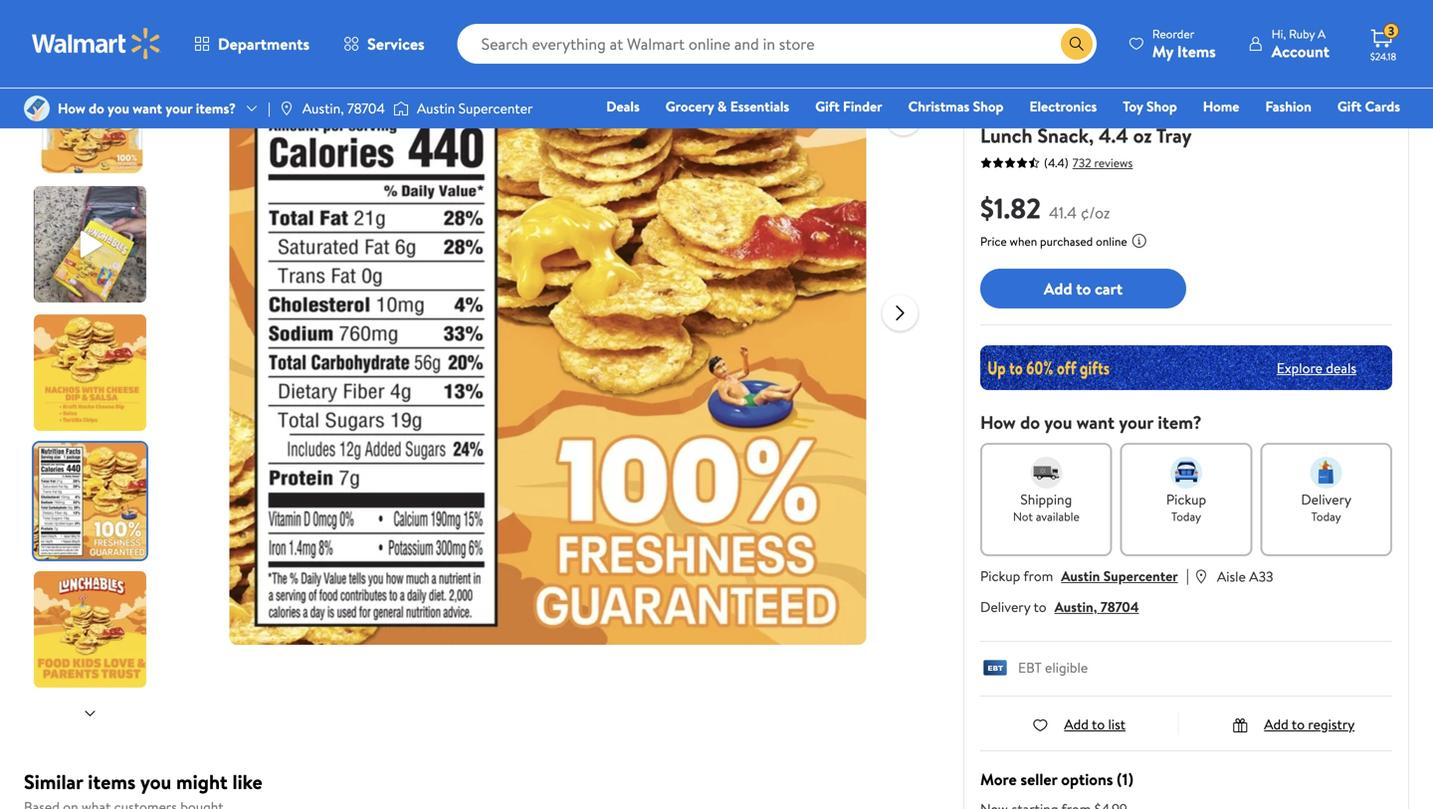 Task type: vqa. For each thing, say whether or not it's contained in the screenshot.


Task type: locate. For each thing, give the bounding box(es) containing it.
a33
[[1249, 567, 1274, 586]]

3
[[1388, 23, 1395, 40]]

0 vertical spatial |
[[268, 98, 271, 118]]

0 horizontal spatial gift
[[815, 97, 840, 116]]

to inside button
[[1076, 278, 1091, 299]]

78704
[[347, 98, 385, 118], [1101, 597, 1139, 617]]

0 horizontal spatial your
[[166, 98, 192, 118]]

0 horizontal spatial austin,
[[302, 98, 344, 118]]

1 vertical spatial your
[[1119, 410, 1154, 435]]

1 horizontal spatial  image
[[279, 101, 294, 116]]

lunchables nachos cheese dip & salsa kids lunch snack, 4.4 oz tray image
[[229, 8, 866, 645]]

delivery for to
[[980, 597, 1031, 617]]

lunchables up the electronics link
[[980, 67, 1047, 86]]

0 vertical spatial delivery
[[1301, 490, 1352, 509]]

0 vertical spatial supercenter
[[458, 98, 533, 118]]

eligible
[[1045, 658, 1088, 677]]

oz
[[1133, 121, 1152, 149]]

0 horizontal spatial you
[[108, 98, 129, 118]]

1 horizontal spatial your
[[1119, 410, 1154, 435]]

$1.82
[[980, 189, 1041, 227]]

austin
[[417, 98, 455, 118], [1061, 566, 1100, 586]]

today down intent image for pickup
[[1172, 508, 1201, 525]]

want left items?
[[133, 98, 162, 118]]

supercenter
[[458, 98, 533, 118], [1104, 566, 1178, 586]]

services
[[367, 33, 425, 55]]

delivery down intent image for delivery
[[1301, 490, 1352, 509]]

gift left finder at the right of page
[[815, 97, 840, 116]]

1 vertical spatial delivery
[[980, 597, 1031, 617]]

0 horizontal spatial want
[[133, 98, 162, 118]]

austin down services at the top left
[[417, 98, 455, 118]]

pickup left from
[[980, 566, 1021, 586]]

& right dip
[[1255, 92, 1268, 119]]

1 vertical spatial 78704
[[1101, 597, 1139, 617]]

today for delivery
[[1312, 508, 1341, 525]]

services button
[[327, 20, 442, 68]]

my
[[1152, 40, 1174, 62]]

1 vertical spatial austin,
[[1055, 597, 1097, 617]]

austin up the austin, 78704 button
[[1061, 566, 1100, 586]]

2 shop from the left
[[1147, 97, 1177, 116]]

from
[[1024, 566, 1053, 586]]

0 horizontal spatial do
[[89, 98, 104, 118]]

2 today from the left
[[1312, 508, 1341, 525]]

2 horizontal spatial you
[[1044, 410, 1072, 435]]

pickup for pickup today
[[1166, 490, 1207, 509]]

want for item?
[[1077, 410, 1115, 435]]

hi,
[[1272, 25, 1286, 42]]

1 horizontal spatial gift
[[1338, 97, 1362, 116]]

pickup today
[[1166, 490, 1207, 525]]

& right grocery
[[718, 97, 727, 116]]

 image
[[24, 96, 50, 121], [279, 101, 294, 116]]

41.4
[[1049, 202, 1077, 223]]

kids
[[1321, 92, 1358, 119]]

1 horizontal spatial you
[[140, 768, 171, 796]]

0 vertical spatial lunchables
[[980, 67, 1047, 86]]

delivery
[[1301, 490, 1352, 509], [980, 597, 1031, 617]]

1 vertical spatial do
[[1020, 410, 1040, 435]]

0 horizontal spatial today
[[1172, 508, 1201, 525]]

0 vertical spatial your
[[166, 98, 192, 118]]

departments
[[218, 33, 310, 55]]

0 vertical spatial austin
[[417, 98, 455, 118]]

to for list
[[1092, 714, 1105, 734]]

0 horizontal spatial pickup
[[980, 566, 1021, 586]]

you
[[108, 98, 129, 118], [1044, 410, 1072, 435], [140, 768, 171, 796]]

& inside lunchables lunchables nachos cheese dip & salsa kids lunch snack, 4.4 oz tray
[[1255, 92, 1268, 119]]

not
[[1013, 508, 1033, 525]]

4.4
[[1099, 121, 1129, 149]]

for
[[1141, 38, 1156, 55]]

delivery down from
[[980, 597, 1031, 617]]

add to cart
[[1044, 278, 1123, 299]]

pickup
[[1166, 490, 1207, 509], [980, 566, 1021, 586]]

1 shop from the left
[[973, 97, 1004, 116]]

add inside button
[[1044, 278, 1073, 299]]

want left item? on the right bottom
[[1077, 410, 1115, 435]]

0 horizontal spatial supercenter
[[458, 98, 533, 118]]

2 lunchables from the top
[[980, 92, 1077, 119]]

christmas shop link
[[899, 96, 1013, 117]]

0 vertical spatial want
[[133, 98, 162, 118]]

 image
[[393, 99, 409, 118]]

to left the registry
[[1292, 714, 1305, 734]]

add to favorites list, lunchables nachos cheese dip & salsa kids lunch snack, 4.4 oz tray image
[[892, 17, 916, 42]]

how down walmart image
[[58, 98, 85, 118]]

you up 'intent image for shipping'
[[1044, 410, 1072, 435]]

deals
[[606, 97, 640, 116]]

1 horizontal spatial want
[[1077, 410, 1115, 435]]

1 vertical spatial how
[[980, 410, 1016, 435]]

lunchables up lunch
[[980, 92, 1077, 119]]

0 horizontal spatial how
[[58, 98, 85, 118]]

0 horizontal spatial shop
[[973, 97, 1004, 116]]

0 vertical spatial do
[[89, 98, 104, 118]]

1 horizontal spatial &
[[1255, 92, 1268, 119]]

your for items?
[[166, 98, 192, 118]]

to for registry
[[1292, 714, 1305, 734]]

0 vertical spatial 78704
[[347, 98, 385, 118]]

today inside pickup today
[[1172, 508, 1201, 525]]

&
[[1255, 92, 1268, 119], [718, 97, 727, 116]]

do down walmart image
[[89, 98, 104, 118]]

hi, ruby a account
[[1272, 25, 1330, 62]]

you down walmart image
[[108, 98, 129, 118]]

 image down walmart image
[[24, 96, 50, 121]]

lunchables nachos cheese dip & salsa kids lunch snack, 4.4 oz tray - image 1 of 13 image
[[34, 58, 150, 174]]

1 horizontal spatial do
[[1020, 410, 1040, 435]]

1 horizontal spatial shop
[[1147, 97, 1177, 116]]

1 horizontal spatial today
[[1312, 508, 1341, 525]]

one debit link
[[1239, 123, 1324, 145]]

lunchables
[[980, 67, 1047, 86], [980, 92, 1077, 119]]

1 vertical spatial pickup
[[980, 566, 1021, 586]]

austin supercenter button
[[1061, 566, 1178, 586]]

do up 'intent image for shipping'
[[1020, 410, 1040, 435]]

austin, down departments at the top of page
[[302, 98, 344, 118]]

austin, down pickup from austin supercenter |
[[1055, 597, 1097, 617]]

purchased
[[1040, 233, 1093, 250]]

today inside delivery today
[[1312, 508, 1341, 525]]

1 horizontal spatial |
[[1186, 564, 1189, 586]]

1 horizontal spatial austin,
[[1055, 597, 1097, 617]]

1 gift from the left
[[815, 97, 840, 116]]

 image left the austin, 78704
[[279, 101, 294, 116]]

1 vertical spatial supercenter
[[1104, 566, 1178, 586]]

you for similar items you might like
[[140, 768, 171, 796]]

0 horizontal spatial delivery
[[980, 597, 1031, 617]]

gift for finder
[[815, 97, 840, 116]]

1 vertical spatial want
[[1077, 410, 1115, 435]]

gift left cards
[[1338, 97, 1362, 116]]

0 vertical spatial how
[[58, 98, 85, 118]]

essentials
[[730, 97, 790, 116]]

1 horizontal spatial how
[[980, 410, 1016, 435]]

price
[[980, 233, 1007, 250]]

0 horizontal spatial 78704
[[347, 98, 385, 118]]

toy
[[1123, 97, 1143, 116]]

austin, 78704 button
[[1055, 597, 1139, 617]]

do for how do you want your item?
[[1020, 410, 1040, 435]]

 image for how do you want your items?
[[24, 96, 50, 121]]

1 vertical spatial austin
[[1061, 566, 1100, 586]]

|
[[268, 98, 271, 118], [1186, 564, 1189, 586]]

dip
[[1219, 92, 1250, 119]]

add down price when purchased online
[[1044, 278, 1073, 299]]

to left list
[[1092, 714, 1105, 734]]

austin,
[[302, 98, 344, 118], [1055, 597, 1097, 617]]

78704 down austin supercenter button
[[1101, 597, 1139, 617]]

one
[[1248, 124, 1278, 144]]

1 vertical spatial lunchables
[[980, 92, 1077, 119]]

0 horizontal spatial &
[[718, 97, 727, 116]]

walmart+ link
[[1332, 123, 1409, 145]]

your left item? on the right bottom
[[1119, 410, 1154, 435]]

next media item image
[[888, 301, 912, 325]]

your for item?
[[1119, 410, 1154, 435]]

1 horizontal spatial pickup
[[1166, 490, 1207, 509]]

how
[[58, 98, 85, 118], [980, 410, 1016, 435]]

1 horizontal spatial austin
[[1061, 566, 1100, 586]]

today for pickup
[[1172, 508, 1201, 525]]

popular
[[1066, 37, 1105, 54]]

you right items
[[140, 768, 171, 796]]

add left list
[[1064, 714, 1089, 734]]

2 gift from the left
[[1338, 97, 1362, 116]]

1 horizontal spatial 78704
[[1101, 597, 1139, 617]]

| left aisle
[[1186, 564, 1189, 586]]

0 vertical spatial pickup
[[1166, 490, 1207, 509]]

might
[[176, 768, 228, 796]]

pickup for pickup from austin supercenter |
[[980, 566, 1021, 586]]

your
[[166, 98, 192, 118], [1119, 410, 1154, 435]]

0 horizontal spatial |
[[268, 98, 271, 118]]

registry
[[1308, 714, 1355, 734]]

shop right the toy
[[1147, 97, 1177, 116]]

lunchables"
[[1197, 38, 1255, 55]]

today down intent image for delivery
[[1312, 508, 1341, 525]]

popular pick
[[1066, 37, 1129, 54]]

1 vertical spatial |
[[1186, 564, 1189, 586]]

1 vertical spatial you
[[1044, 410, 1072, 435]]

pick
[[1108, 37, 1129, 54]]

more
[[980, 768, 1017, 790]]

like
[[232, 768, 263, 796]]

2 vertical spatial you
[[140, 768, 171, 796]]

1 today from the left
[[1172, 508, 1201, 525]]

(4.4) 732 reviews
[[1044, 154, 1133, 171]]

pickup inside pickup from austin supercenter |
[[980, 566, 1021, 586]]

online
[[1096, 233, 1127, 250]]

shop for toy shop
[[1147, 97, 1177, 116]]

shipping
[[1021, 490, 1072, 509]]

pickup down intent image for pickup
[[1166, 490, 1207, 509]]

to left cart
[[1076, 278, 1091, 299]]

to for cart
[[1076, 278, 1091, 299]]

0 vertical spatial you
[[108, 98, 129, 118]]

add for add to list
[[1064, 714, 1089, 734]]

(1)
[[1117, 768, 1134, 790]]

finder
[[843, 97, 883, 116]]

how up not
[[980, 410, 1016, 435]]

to down from
[[1034, 597, 1047, 617]]

0 horizontal spatial  image
[[24, 96, 50, 121]]

delivery to austin, 78704
[[980, 597, 1139, 617]]

1 lunchables from the top
[[980, 67, 1047, 86]]

78704 down services dropdown button in the left top of the page
[[347, 98, 385, 118]]

gift inside gift cards registry
[[1338, 97, 1362, 116]]

1 horizontal spatial supercenter
[[1104, 566, 1178, 586]]

1 horizontal spatial delivery
[[1301, 490, 1352, 509]]

add left the registry
[[1264, 714, 1289, 734]]

& inside the grocery & essentials link
[[718, 97, 727, 116]]

shop up lunch
[[973, 97, 1004, 116]]

shipping not available
[[1013, 490, 1080, 525]]

walmart+
[[1341, 124, 1401, 144]]

seller
[[1021, 768, 1058, 790]]

zoom image modal image
[[892, 62, 916, 86]]

0 horizontal spatial austin
[[417, 98, 455, 118]]

add to registry
[[1264, 714, 1355, 734]]

how for how do you want your item?
[[980, 410, 1016, 435]]

ebt image
[[980, 660, 1010, 680]]

ruby
[[1289, 25, 1315, 42]]

your left items?
[[166, 98, 192, 118]]

electronics link
[[1021, 96, 1106, 117]]

home link
[[1194, 96, 1249, 117]]

want
[[133, 98, 162, 118], [1077, 410, 1115, 435]]

| right items?
[[268, 98, 271, 118]]

$24.18
[[1371, 50, 1397, 63]]

snack,
[[1038, 121, 1094, 149]]

lunchables lunchables nachos cheese dip & salsa kids lunch snack, 4.4 oz tray
[[980, 67, 1358, 149]]



Task type: describe. For each thing, give the bounding box(es) containing it.
austin supercenter
[[417, 98, 533, 118]]

gift for cards
[[1338, 97, 1362, 116]]

"nacho
[[1159, 38, 1194, 55]]

lunchables nachos cheese dip & salsa kids lunch snack, 4.4 oz tray - image 4 of 13 image
[[34, 443, 150, 559]]

legal information image
[[1131, 233, 1147, 249]]

(4.4)
[[1044, 154, 1069, 171]]

grocery & essentials
[[666, 97, 790, 116]]

austin inside pickup from austin supercenter |
[[1061, 566, 1100, 586]]

732 reviews link
[[1069, 154, 1133, 171]]

items?
[[196, 98, 236, 118]]

how do you want your item?
[[980, 410, 1202, 435]]

cart
[[1095, 278, 1123, 299]]

Walmart Site-Wide search field
[[458, 24, 1097, 64]]

want for items?
[[133, 98, 162, 118]]

$1.82 41.4 ¢/oz
[[980, 189, 1110, 227]]

aisle a33
[[1217, 567, 1274, 586]]

salsa
[[1273, 92, 1316, 119]]

intent image for shipping image
[[1031, 457, 1062, 489]]

for "nacho lunchables"
[[1141, 38, 1255, 55]]

shop for christmas shop
[[973, 97, 1004, 116]]

toy shop
[[1123, 97, 1177, 116]]

lunch
[[980, 121, 1033, 149]]

add for add to registry
[[1264, 714, 1289, 734]]

similar
[[24, 768, 83, 796]]

christmas
[[908, 97, 970, 116]]

registry link
[[1162, 123, 1231, 145]]

supercenter inside pickup from austin supercenter |
[[1104, 566, 1178, 586]]

item?
[[1158, 410, 1202, 435]]

aisle
[[1217, 567, 1246, 586]]

cheese
[[1151, 92, 1214, 119]]

do for how do you want your items?
[[89, 98, 104, 118]]

one debit
[[1248, 124, 1315, 144]]

account
[[1272, 40, 1330, 62]]

you for how do you want your items?
[[108, 98, 129, 118]]

intent image for pickup image
[[1171, 457, 1202, 489]]

pickup from austin supercenter |
[[980, 564, 1189, 586]]

search icon image
[[1069, 36, 1085, 52]]

a
[[1318, 25, 1326, 42]]

tray
[[1156, 121, 1192, 149]]

next image image
[[82, 706, 98, 722]]

items
[[1177, 40, 1216, 62]]

more seller options (1)
[[980, 768, 1134, 790]]

ebt eligible
[[1018, 658, 1088, 677]]

gift cards link
[[1329, 96, 1409, 117]]

gift finder link
[[806, 96, 891, 117]]

explore deals
[[1277, 358, 1357, 377]]

similar items you might like
[[24, 768, 263, 796]]

grocery
[[666, 97, 714, 116]]

price when purchased online
[[980, 233, 1127, 250]]

Search search field
[[458, 24, 1097, 64]]

when
[[1010, 233, 1037, 250]]

nachos
[[1082, 92, 1146, 119]]

add for add to cart
[[1044, 278, 1073, 299]]

departments button
[[177, 20, 327, 68]]

deals link
[[598, 96, 649, 117]]

registry
[[1171, 124, 1222, 144]]

walmart image
[[32, 28, 161, 60]]

grocery & essentials link
[[657, 96, 799, 117]]

to for austin,
[[1034, 597, 1047, 617]]

 image for austin, 78704
[[279, 101, 294, 116]]

how for how do you want your items?
[[58, 98, 85, 118]]

reviews
[[1094, 154, 1133, 171]]

austin, 78704
[[302, 98, 385, 118]]

explore deals link
[[1269, 350, 1365, 385]]

¢/oz
[[1081, 202, 1110, 223]]

delivery for today
[[1301, 490, 1352, 509]]

deals
[[1326, 358, 1357, 377]]

reorder my items
[[1152, 25, 1216, 62]]

lunchables nachos cheese dip & salsa kids lunch snack, 4.4 oz tray - image 2 of 13 image
[[34, 186, 150, 303]]

options
[[1061, 768, 1113, 790]]

intent image for delivery image
[[1311, 457, 1342, 489]]

ebt
[[1018, 658, 1042, 677]]

how do you want your items?
[[58, 98, 236, 118]]

0 vertical spatial austin,
[[302, 98, 344, 118]]

fashion
[[1266, 97, 1312, 116]]

up to sixty percent off deals. shop now. image
[[980, 345, 1393, 390]]

home
[[1203, 97, 1240, 116]]

lunchables nachos cheese dip & salsa kids lunch snack, 4.4 oz tray - image 5 of 13 image
[[34, 571, 150, 688]]

add to list button
[[1033, 714, 1126, 734]]

fashion link
[[1257, 96, 1321, 117]]

lunchables nachos cheese dip & salsa kids lunch snack, 4.4 oz tray - image 3 of 13 image
[[34, 315, 150, 431]]

debit
[[1281, 124, 1315, 144]]

add to registry button
[[1233, 714, 1355, 734]]

732
[[1073, 154, 1091, 171]]

available
[[1036, 508, 1080, 525]]

items
[[88, 768, 136, 796]]

cards
[[1365, 97, 1401, 116]]

explore
[[1277, 358, 1323, 377]]

view video image
[[892, 106, 916, 129]]

add to list
[[1064, 714, 1126, 734]]

delivery today
[[1301, 490, 1352, 525]]

gift finder
[[815, 97, 883, 116]]

you for how do you want your item?
[[1044, 410, 1072, 435]]

list
[[1108, 714, 1126, 734]]

reorder
[[1152, 25, 1195, 42]]



